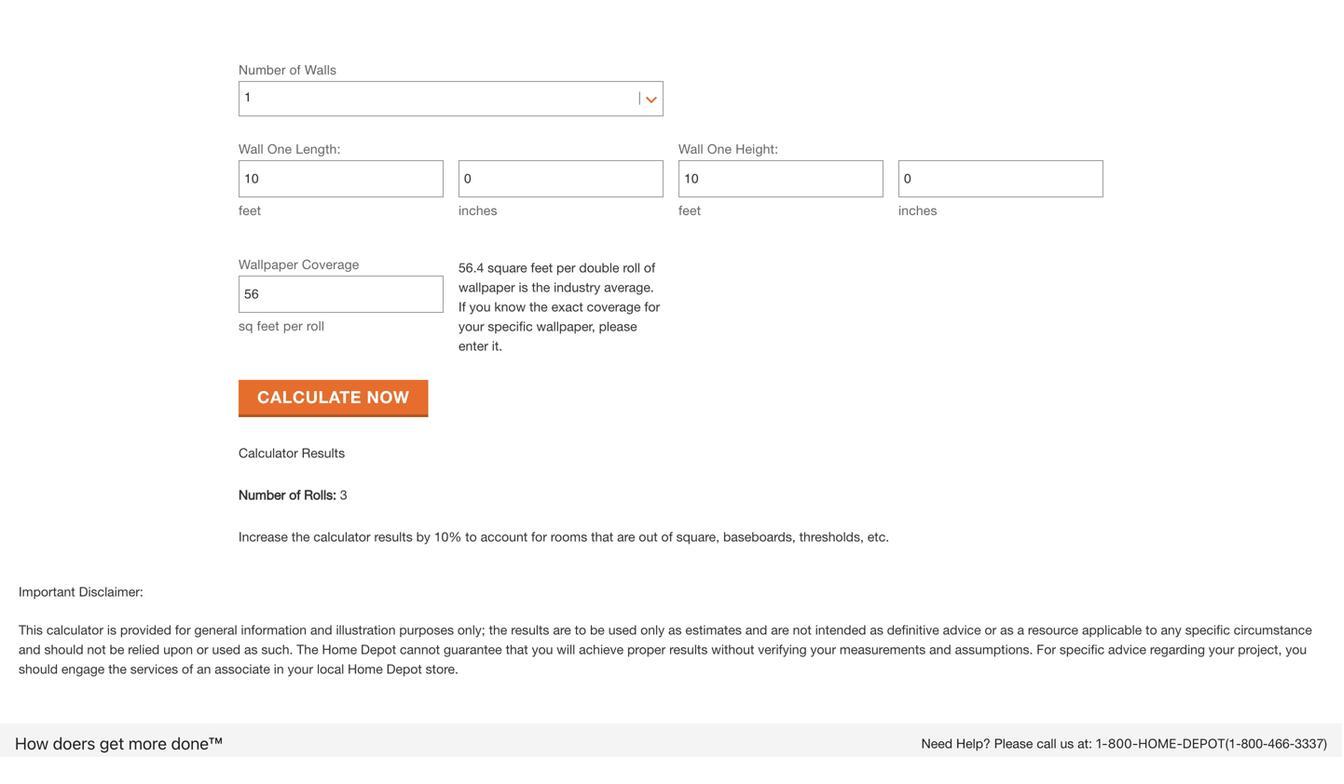 Task type: describe. For each thing, give the bounding box(es) containing it.
average.
[[604, 280, 654, 295]]

associate
[[215, 662, 270, 677]]

measurements
[[840, 642, 926, 658]]

in
[[274, 662, 284, 677]]

1 horizontal spatial not
[[793, 623, 812, 638]]

1 vertical spatial for
[[531, 529, 547, 545]]

wallpaper,
[[536, 319, 595, 334]]

your left project,
[[1209, 642, 1234, 658]]

cannot
[[400, 642, 440, 658]]

the left the 'industry'
[[532, 280, 550, 295]]

wall for wall one height:
[[678, 141, 703, 157]]

0 vertical spatial used
[[608, 623, 637, 638]]

1 horizontal spatial you
[[532, 642, 553, 658]]

1 horizontal spatial that
[[591, 529, 613, 545]]

1 vertical spatial specific
[[1185, 623, 1230, 638]]

1 button
[[244, 83, 658, 111]]

etc.
[[867, 529, 889, 545]]

1 800- from the left
[[1108, 736, 1138, 752]]

square,
[[676, 529, 720, 545]]

us
[[1060, 736, 1074, 752]]

important
[[19, 584, 75, 600]]

your down intended
[[810, 642, 836, 658]]

account
[[481, 529, 528, 545]]

3337)
[[1295, 736, 1327, 752]]

achieve
[[579, 642, 624, 658]]

2 horizontal spatial to
[[1146, 623, 1157, 638]]

feet up wallpaper at left
[[239, 203, 261, 218]]

a
[[1017, 623, 1024, 638]]

help?
[[956, 736, 991, 752]]

for
[[1037, 642, 1056, 658]]

1 inches from the left
[[459, 203, 497, 218]]

at:
[[1078, 736, 1092, 752]]

information
[[241, 623, 307, 638]]

general
[[194, 623, 237, 638]]

2 800- from the left
[[1241, 736, 1268, 752]]

definitive
[[887, 623, 939, 638]]

of left rolls:
[[289, 487, 300, 503]]

1 vertical spatial results
[[511, 623, 549, 638]]

important disclaimer:
[[19, 584, 143, 600]]

feet right sq
[[257, 318, 279, 334]]

number for number of rolls: 3
[[239, 487, 285, 503]]

provided
[[120, 623, 171, 638]]

engage
[[61, 662, 105, 677]]

0 horizontal spatial results
[[374, 529, 413, 545]]

doers
[[53, 734, 95, 754]]

an
[[197, 662, 211, 677]]

regarding
[[1150, 642, 1205, 658]]

as up measurements
[[870, 623, 883, 638]]

services
[[130, 662, 178, 677]]

if
[[459, 299, 466, 315]]

is inside per double roll of wallpaper is the industry average. if you know the exact coverage for your specific wallpaper, please enter it.
[[519, 280, 528, 295]]

per inside per double roll of wallpaper is the industry average. if you know the exact coverage for your specific wallpaper, please enter it.
[[556, 260, 576, 275]]

get
[[100, 734, 124, 754]]

per double roll of wallpaper is the industry average. if you know the exact coverage for your specific wallpaper, please enter it.
[[459, 260, 660, 354]]

wall for wall one length:
[[239, 141, 264, 157]]

calculator inside this calculator is provided for general information and illustration purposes only; the results are to be used only as estimates and are not intended as definitive advice or as a resource applicable to any specific circumstance and should not be relied upon or used as such. the home depot cannot guarantee that you will achieve proper results without verifying your measurements and assumptions. for specific advice regarding your project, you should engage the services of an associate in your local home depot store.
[[46, 623, 103, 638]]

call
[[1037, 736, 1056, 752]]

walls
[[305, 62, 337, 77]]

how
[[15, 734, 49, 754]]

1 horizontal spatial specific
[[1060, 642, 1105, 658]]

0 vertical spatial should
[[44, 642, 83, 658]]

wall one length:
[[239, 141, 341, 157]]

0 horizontal spatial to
[[465, 529, 477, 545]]

verifying
[[758, 642, 807, 658]]

2 vertical spatial results
[[669, 642, 708, 658]]

need
[[921, 736, 953, 752]]

and up the in the left bottom of the page
[[310, 623, 332, 638]]

coverage
[[587, 299, 641, 315]]

one for length:
[[267, 141, 292, 157]]

sq feet per roll
[[239, 318, 324, 334]]

2 horizontal spatial are
[[771, 623, 789, 638]]

your inside per double roll of wallpaper is the industry average. if you know the exact coverage for your specific wallpaper, please enter it.
[[459, 319, 484, 334]]

the right know
[[529, 299, 548, 315]]

as left a at the right bottom
[[1000, 623, 1014, 638]]

your down the in the left bottom of the page
[[288, 662, 313, 677]]

1 vertical spatial advice
[[1108, 642, 1146, 658]]

specific inside per double roll of wallpaper is the industry average. if you know the exact coverage for your specific wallpaper, please enter it.
[[488, 319, 533, 334]]

only
[[640, 623, 665, 638]]

upon
[[163, 642, 193, 658]]

number of rolls: 3
[[239, 487, 347, 503]]

please
[[994, 736, 1033, 752]]

of inside this calculator is provided for general information and illustration purposes only; the results are to be used only as estimates and are not intended as definitive advice or as a resource applicable to any specific circumstance and should not be relied upon or used as such. the home depot cannot guarantee that you will achieve proper results without verifying your measurements and assumptions. for specific advice regarding your project, you should engage the services of an associate in your local home depot store.
[[182, 662, 193, 677]]

1
[[244, 90, 252, 105]]

increase the calculator results by 10% to account for rooms that are out of square, baseboards, thresholds, etc.
[[239, 529, 889, 545]]

circumstance
[[1234, 623, 1312, 638]]

the right increase
[[292, 529, 310, 545]]

guarantee
[[444, 642, 502, 658]]

assumptions.
[[955, 642, 1033, 658]]

0 vertical spatial depot
[[361, 642, 396, 658]]

for inside this calculator is provided for general information and illustration purposes only; the results are to be used only as estimates and are not intended as definitive advice or as a resource applicable to any specific circumstance and should not be relied upon or used as such. the home depot cannot guarantee that you will achieve proper results without verifying your measurements and assumptions. for specific advice regarding your project, you should engage the services of an associate in your local home depot store.
[[175, 623, 191, 638]]

number for number of walls
[[239, 62, 286, 77]]

disclaimer:
[[79, 584, 143, 600]]

1-
[[1096, 736, 1108, 752]]

proper
[[627, 642, 666, 658]]

purposes
[[399, 623, 454, 638]]

results
[[302, 445, 345, 461]]

by
[[416, 529, 430, 545]]

rolls:
[[304, 487, 336, 503]]

the right "engage"
[[108, 662, 127, 677]]

increase
[[239, 529, 288, 545]]

(1-
[[1225, 736, 1241, 752]]

calculator results
[[239, 445, 345, 461]]

illustration
[[336, 623, 396, 638]]

of inside per double roll of wallpaper is the industry average. if you know the exact coverage for your specific wallpaper, please enter it.
[[644, 260, 655, 275]]

you inside per double roll of wallpaper is the industry average. if you know the exact coverage for your specific wallpaper, please enter it.
[[469, 299, 491, 315]]

the right only;
[[489, 623, 507, 638]]

wallpaper coverage
[[239, 257, 359, 272]]



Task type: vqa. For each thing, say whether or not it's contained in the screenshot.
the leftmost advice
yes



Task type: locate. For each thing, give the bounding box(es) containing it.
0 vertical spatial or
[[985, 623, 996, 638]]

sq
[[239, 318, 253, 334]]

calculator
[[314, 529, 371, 545], [46, 623, 103, 638]]

wall one height:
[[678, 141, 778, 157]]

0 vertical spatial that
[[591, 529, 613, 545]]

1 horizontal spatial roll
[[623, 260, 640, 275]]

0 horizontal spatial for
[[175, 623, 191, 638]]

0 horizontal spatial wall
[[239, 141, 264, 157]]

without
[[711, 642, 754, 658]]

feet down the wall one height:
[[678, 203, 701, 218]]

2 horizontal spatial for
[[644, 299, 660, 315]]

as right only at the bottom of the page
[[668, 623, 682, 638]]

wallpaper
[[459, 280, 515, 295]]

feet right "square"
[[531, 260, 553, 275]]

800- right depot
[[1241, 736, 1268, 752]]

and down this
[[19, 642, 41, 658]]

0 vertical spatial results
[[374, 529, 413, 545]]

calculator
[[239, 445, 298, 461]]

2 inches from the left
[[898, 203, 937, 218]]

roll inside per double roll of wallpaper is the industry average. if you know the exact coverage for your specific wallpaper, please enter it.
[[623, 260, 640, 275]]

home up local
[[322, 642, 357, 658]]

specific down know
[[488, 319, 533, 334]]

0 vertical spatial not
[[793, 623, 812, 638]]

and down definitive
[[929, 642, 951, 658]]

need help? please call us at: 1-800-home-depot (1-800-466-3337)
[[921, 736, 1327, 752]]

used up achieve
[[608, 623, 637, 638]]

0 horizontal spatial be
[[110, 642, 124, 658]]

depot down illustration
[[361, 642, 396, 658]]

1 vertical spatial roll
[[306, 318, 324, 334]]

1 horizontal spatial 800-
[[1241, 736, 1268, 752]]

wall down 1 in the left of the page
[[239, 141, 264, 157]]

0 horizontal spatial one
[[267, 141, 292, 157]]

1 vertical spatial used
[[212, 642, 241, 658]]

be left "relied"
[[110, 642, 124, 658]]

one left length:
[[267, 141, 292, 157]]

are
[[617, 529, 635, 545], [553, 623, 571, 638], [771, 623, 789, 638]]

are left out
[[617, 529, 635, 545]]

not up verifying
[[793, 623, 812, 638]]

for inside per double roll of wallpaper is the industry average. if you know the exact coverage for your specific wallpaper, please enter it.
[[644, 299, 660, 315]]

advice down applicable
[[1108, 642, 1146, 658]]

applicable
[[1082, 623, 1142, 638]]

calculator down important disclaimer:
[[46, 623, 103, 638]]

that inside this calculator is provided for general information and illustration purposes only; the results are to be used only as estimates and are not intended as definitive advice or as a resource applicable to any specific circumstance and should not be relied upon or used as such. the home depot cannot guarantee that you will achieve proper results without verifying your measurements and assumptions. for specific advice regarding your project, you should engage the services of an associate in your local home depot store.
[[506, 642, 528, 658]]

more
[[128, 734, 167, 754]]

for up upon
[[175, 623, 191, 638]]

will
[[557, 642, 575, 658]]

feet
[[239, 203, 261, 218], [678, 203, 701, 218], [531, 260, 553, 275], [257, 318, 279, 334]]

2 one from the left
[[707, 141, 732, 157]]

industry
[[554, 280, 600, 295]]

depot down cannot
[[386, 662, 422, 677]]

you
[[469, 299, 491, 315], [532, 642, 553, 658], [1286, 642, 1307, 658]]

1 horizontal spatial used
[[608, 623, 637, 638]]

home right local
[[348, 662, 383, 677]]

56.4
[[459, 260, 484, 275]]

2 horizontal spatial you
[[1286, 642, 1307, 658]]

0 vertical spatial per
[[556, 260, 576, 275]]

to up will
[[575, 623, 586, 638]]

and up without
[[745, 623, 767, 638]]

1 wall from the left
[[239, 141, 264, 157]]

1 horizontal spatial per
[[556, 260, 576, 275]]

0 horizontal spatial are
[[553, 623, 571, 638]]

that right rooms
[[591, 529, 613, 545]]

intended
[[815, 623, 866, 638]]

is
[[519, 280, 528, 295], [107, 623, 116, 638]]

square
[[488, 260, 527, 275]]

for down average.
[[644, 299, 660, 315]]

number of walls
[[239, 62, 337, 77]]

be up achieve
[[590, 623, 605, 638]]

it.
[[492, 338, 503, 354]]

0 vertical spatial be
[[590, 623, 605, 638]]

1 vertical spatial per
[[283, 318, 303, 334]]

1 vertical spatial home
[[348, 662, 383, 677]]

1 horizontal spatial inches
[[898, 203, 937, 218]]

None number field
[[244, 161, 438, 197], [464, 161, 658, 197], [684, 161, 878, 197], [904, 161, 1098, 197], [244, 277, 438, 312], [244, 161, 438, 197], [464, 161, 658, 197], [684, 161, 878, 197], [904, 161, 1098, 197], [244, 277, 438, 312]]

0 horizontal spatial per
[[283, 318, 303, 334]]

800- right at:
[[1108, 736, 1138, 752]]

of left walls
[[290, 62, 301, 77]]

of left the an in the bottom of the page
[[182, 662, 193, 677]]

0 vertical spatial calculator
[[314, 529, 371, 545]]

such.
[[261, 642, 293, 658]]

local
[[317, 662, 344, 677]]

1 vertical spatial that
[[506, 642, 528, 658]]

2 vertical spatial specific
[[1060, 642, 1105, 658]]

results right only;
[[511, 623, 549, 638]]

coverage
[[302, 257, 359, 272]]

baseboards,
[[723, 529, 796, 545]]

0 vertical spatial roll
[[623, 260, 640, 275]]

any
[[1161, 623, 1182, 638]]

not up "engage"
[[87, 642, 106, 658]]

one for height:
[[707, 141, 732, 157]]

466-
[[1268, 736, 1295, 752]]

2 horizontal spatial results
[[669, 642, 708, 658]]

of right out
[[661, 529, 673, 545]]

store.
[[426, 662, 458, 677]]

1 vertical spatial depot
[[386, 662, 422, 677]]

results
[[374, 529, 413, 545], [511, 623, 549, 638], [669, 642, 708, 658]]

1 horizontal spatial to
[[575, 623, 586, 638]]

resource
[[1028, 623, 1078, 638]]

0 vertical spatial advice
[[943, 623, 981, 638]]

of up average.
[[644, 260, 655, 275]]

0 vertical spatial specific
[[488, 319, 533, 334]]

one
[[267, 141, 292, 157], [707, 141, 732, 157]]

0 horizontal spatial 800-
[[1108, 736, 1138, 752]]

wallpaper
[[239, 257, 298, 272]]

that right the guarantee
[[506, 642, 528, 658]]

this
[[19, 623, 43, 638]]

1 horizontal spatial one
[[707, 141, 732, 157]]

calculator down 3
[[314, 529, 371, 545]]

1 horizontal spatial results
[[511, 623, 549, 638]]

now
[[367, 387, 410, 407]]

advice up assumptions.
[[943, 623, 981, 638]]

0 horizontal spatial inches
[[459, 203, 497, 218]]

depot
[[1183, 736, 1225, 752]]

know
[[494, 299, 526, 315]]

to right 10%
[[465, 529, 477, 545]]

per right sq
[[283, 318, 303, 334]]

double
[[579, 260, 619, 275]]

results left by
[[374, 529, 413, 545]]

1 horizontal spatial for
[[531, 529, 547, 545]]

the
[[297, 642, 318, 658]]

inches
[[459, 203, 497, 218], [898, 203, 937, 218]]

please
[[599, 319, 637, 334]]

0 vertical spatial number
[[239, 62, 286, 77]]

number up 1 in the left of the page
[[239, 62, 286, 77]]

wall
[[239, 141, 264, 157], [678, 141, 703, 157]]

as up associate
[[244, 642, 258, 658]]

0 vertical spatial is
[[519, 280, 528, 295]]

1 number from the top
[[239, 62, 286, 77]]

10%
[[434, 529, 462, 545]]

number up increase
[[239, 487, 285, 503]]

to left any on the right of the page
[[1146, 623, 1157, 638]]

you right if
[[469, 299, 491, 315]]

0 horizontal spatial that
[[506, 642, 528, 658]]

used down the general
[[212, 642, 241, 658]]

0 horizontal spatial used
[[212, 642, 241, 658]]

1 vertical spatial number
[[239, 487, 285, 503]]

2 wall from the left
[[678, 141, 703, 157]]

calculate now button
[[239, 380, 428, 415]]

advice
[[943, 623, 981, 638], [1108, 642, 1146, 658]]

for
[[644, 299, 660, 315], [531, 529, 547, 545], [175, 623, 191, 638]]

56.4 square feet
[[459, 260, 553, 275]]

1 vertical spatial be
[[110, 642, 124, 658]]

1 vertical spatial or
[[197, 642, 208, 658]]

this calculator is provided for general information and illustration purposes only; the results are to be used only as estimates and are not intended as definitive advice or as a resource applicable to any specific circumstance and should not be relied upon or used as such. the home depot cannot guarantee that you will achieve proper results without verifying your measurements and assumptions. for specific advice regarding your project, you should engage the services of an associate in your local home depot store.
[[19, 623, 1312, 677]]

and
[[310, 623, 332, 638], [745, 623, 767, 638], [19, 642, 41, 658], [929, 642, 951, 658]]

0 vertical spatial home
[[322, 642, 357, 658]]

per up the 'industry'
[[556, 260, 576, 275]]

0 horizontal spatial roll
[[306, 318, 324, 334]]

2 horizontal spatial specific
[[1185, 623, 1230, 638]]

0 horizontal spatial advice
[[943, 623, 981, 638]]

how doers get more done™
[[15, 734, 222, 754]]

0 horizontal spatial or
[[197, 642, 208, 658]]

1 horizontal spatial advice
[[1108, 642, 1146, 658]]

enter
[[459, 338, 488, 354]]

specific down 'resource'
[[1060, 642, 1105, 658]]

relied
[[128, 642, 160, 658]]

the
[[532, 280, 550, 295], [529, 299, 548, 315], [292, 529, 310, 545], [489, 623, 507, 638], [108, 662, 127, 677]]

per
[[556, 260, 576, 275], [283, 318, 303, 334]]

should up "engage"
[[44, 642, 83, 658]]

are up verifying
[[771, 623, 789, 638]]

or up assumptions.
[[985, 623, 996, 638]]

project,
[[1238, 642, 1282, 658]]

exact
[[551, 299, 583, 315]]

should down this
[[19, 662, 58, 677]]

rooms
[[551, 529, 587, 545]]

specific
[[488, 319, 533, 334], [1185, 623, 1230, 638], [1060, 642, 1105, 658]]

length:
[[296, 141, 341, 157]]

you down circumstance
[[1286, 642, 1307, 658]]

is inside this calculator is provided for general information and illustration purposes only; the results are to be used only as estimates and are not intended as definitive advice or as a resource applicable to any specific circumstance and should not be relied upon or used as such. the home depot cannot guarantee that you will achieve proper results without verifying your measurements and assumptions. for specific advice regarding your project, you should engage the services of an associate in your local home depot store.
[[107, 623, 116, 638]]

1 one from the left
[[267, 141, 292, 157]]

or up the an in the bottom of the page
[[197, 642, 208, 658]]

wall left height:
[[678, 141, 703, 157]]

1 vertical spatial should
[[19, 662, 58, 677]]

roll up average.
[[623, 260, 640, 275]]

one left height:
[[707, 141, 732, 157]]

calculate now
[[257, 387, 410, 407]]

estimates
[[685, 623, 742, 638]]

0 horizontal spatial not
[[87, 642, 106, 658]]

are up will
[[553, 623, 571, 638]]

for left rooms
[[531, 529, 547, 545]]

3
[[340, 487, 347, 503]]

is up know
[[519, 280, 528, 295]]

0 horizontal spatial specific
[[488, 319, 533, 334]]

not
[[793, 623, 812, 638], [87, 642, 106, 658]]

is left "provided"
[[107, 623, 116, 638]]

0 horizontal spatial is
[[107, 623, 116, 638]]

1 horizontal spatial calculator
[[314, 529, 371, 545]]

0 vertical spatial for
[[644, 299, 660, 315]]

2 number from the top
[[239, 487, 285, 503]]

1 vertical spatial is
[[107, 623, 116, 638]]

should
[[44, 642, 83, 658], [19, 662, 58, 677]]

1 vertical spatial not
[[87, 642, 106, 658]]

1 horizontal spatial are
[[617, 529, 635, 545]]

results down estimates
[[669, 642, 708, 658]]

specific up regarding
[[1185, 623, 1230, 638]]

or
[[985, 623, 996, 638], [197, 642, 208, 658]]

1 horizontal spatial be
[[590, 623, 605, 638]]

out
[[639, 529, 658, 545]]

1 horizontal spatial is
[[519, 280, 528, 295]]

thresholds,
[[799, 529, 864, 545]]

your up enter
[[459, 319, 484, 334]]

2 vertical spatial for
[[175, 623, 191, 638]]

roll down coverage
[[306, 318, 324, 334]]

height:
[[736, 141, 778, 157]]

0 horizontal spatial you
[[469, 299, 491, 315]]

1 vertical spatial calculator
[[46, 623, 103, 638]]

1 horizontal spatial or
[[985, 623, 996, 638]]

0 horizontal spatial calculator
[[46, 623, 103, 638]]

number
[[239, 62, 286, 77], [239, 487, 285, 503]]

you left will
[[532, 642, 553, 658]]

1 horizontal spatial wall
[[678, 141, 703, 157]]



